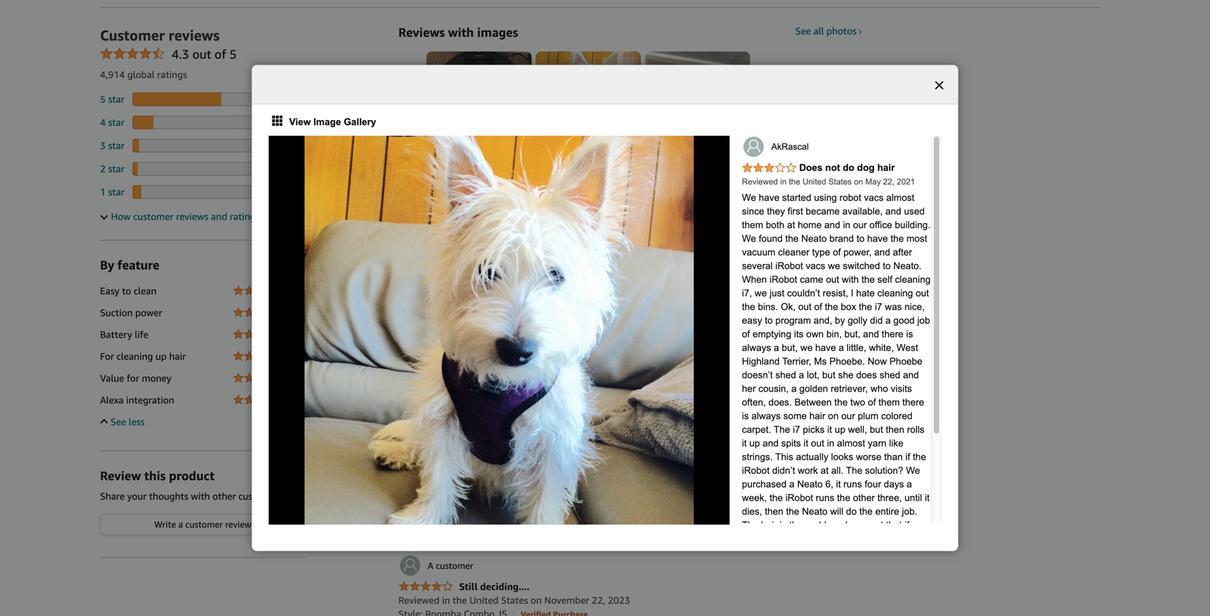 Task type: vqa. For each thing, say whether or not it's contained in the screenshot.
$49.99 Link
no



Task type: describe. For each thing, give the bounding box(es) containing it.
irobot up 'couldn't'
[[770, 275, 797, 285]]

even
[[702, 247, 721, 257]]

have down "office"
[[867, 234, 888, 244]]

power for suction power
[[687, 277, 712, 287]]

good job link
[[483, 242, 547, 263]]

1 horizontal spatial this
[[480, 500, 495, 512]]

1 vertical spatial at
[[821, 466, 829, 476]]

found inside top reviews 'element'
[[451, 500, 477, 512]]

2 vertical spatial but,
[[860, 548, 876, 558]]

whole
[[576, 277, 601, 287]]

pet inside top reviews 'element'
[[408, 217, 421, 227]]

highly recommend link
[[463, 272, 567, 293]]

0 vertical spatial just
[[770, 288, 785, 299]]

in inside the does not do dog hair reviewed in the united states on may 22, 2021
[[780, 177, 787, 186]]

be.
[[851, 561, 864, 572]]

retriever,
[[831, 384, 868, 394]]

full
[[614, 217, 628, 227]]

actually
[[796, 452, 829, 463]]

helpful
[[498, 500, 529, 512]]

0 vertical spatial we
[[828, 261, 841, 272]]

star for 5 star
[[108, 94, 125, 105]]

0 horizontal spatial the
[[742, 521, 759, 531]]

picks
[[803, 425, 825, 435]]

november for 22,
[[544, 595, 589, 607]]

doesn't
[[742, 370, 773, 381]]

1 vertical spatial always
[[752, 411, 781, 422]]

for inside top reviews 'element'
[[127, 373, 139, 384]]

0 vertical spatial self
[[878, 275, 893, 285]]

easy to clean
[[100, 286, 157, 297]]

robot inside top reviews 'element'
[[408, 247, 430, 257]]

do inside the does not do dog hair reviewed in the united states on may 22, 2021
[[843, 163, 855, 173]]

of down brand at the right of the page
[[833, 247, 841, 258]]

1 horizontal spatial i7
[[826, 534, 833, 545]]

often,
[[742, 398, 766, 408]]

of down easy
[[742, 329, 750, 340]]

view
[[289, 117, 311, 127]]

four
[[865, 480, 881, 490]]

1 horizontal spatial i
[[851, 288, 854, 299]]

0 vertical spatial we
[[742, 193, 756, 203]]

out down 'couldn't'
[[799, 302, 812, 313]]

22, inside the does not do dog hair reviewed in the united states on may 22, 2021
[[883, 177, 895, 186]]

star for 2 star
[[108, 163, 125, 175]]

reviewed for reviewed in the united states on november 22, 2023
[[399, 595, 440, 607]]

2023 for reviewed in the united states on november 23, 2023
[[608, 424, 630, 435]]

to left neato.
[[883, 261, 891, 272]]

vacuum inside robot vacuum link
[[433, 247, 464, 257]]

united down doesn't work properly. "link"
[[470, 424, 499, 435]]

battery life
[[100, 329, 149, 341]]

view image gallery
[[289, 117, 376, 127]]

used
[[904, 206, 925, 217]]

much
[[624, 247, 646, 257]]

up inside top reviews 'element'
[[156, 351, 167, 362]]

23,
[[592, 424, 606, 435]]

dropdown image
[[480, 320, 487, 325]]

states down doesn't work properly.
[[501, 424, 528, 435]]

next image
[[847, 92, 854, 103]]

see all photos
[[796, 25, 857, 37]]

solution?
[[865, 466, 904, 476]]

found inside we have started using robot vacs almost since they first became available, and used them both at home and in our office building. we found the neato brand to have the most vacuum cleaner type of power, and after several irobot vacs we switched to neato. when irobot came out with the self cleaning i7, we just couldn't resist, i hate cleaning out the bins.  ok, out of the box the i7 was nice, easy to program and, by golly did a good job of emptying its own bin, but, and there is always a but, we have a little, white, west highland terrier, ms phoebe.  now phoebe doesn't shed a lot, but she does shed and her cousin, a golden retriever, who visits often, does.  between the two of them there is always some hair on our plum colored carpet.  the i7 picks it up well, but then rolls it up and spits it out in almost yarn like strings.  this actually looks worse than if the irobot didn't work at all.  the solution?  we purchased a neato 6, it runs four days a week, the irobot runs the other three, until it dies, then the neato will do the entire job. the hair is the problem, i suspect that if you don't have pets the i7 irobot, self emptying, may be just perfect for you, but, if pet hair is involved it certainly won't be.
[[759, 234, 783, 244]]

0 horizontal spatial almost
[[837, 439, 865, 449]]

2 horizontal spatial up
[[835, 425, 846, 435]]

job inside we have started using robot vacs almost since they first became available, and used them both at home and in our office building. we found the neato brand to have the most vacuum cleaner type of power, and after several irobot vacs we switched to neato. when irobot came out with the self cleaning i7, we just couldn't resist, i hate cleaning out the bins.  ok, out of the box the i7 was nice, easy to program and, by golly did a good job of emptying its own bin, but, and there is always a but, we have a little, white, west highland terrier, ms phoebe.  now phoebe doesn't shed a lot, but she does shed and her cousin, a golden retriever, who visits often, does.  between the two of them there is always some hair on our plum colored carpet.  the i7 picks it up well, but then rolls it up and spits it out in almost yarn like strings.  this actually looks worse than if the irobot didn't work at all.  the solution?  we purchased a neato 6, it runs four days a week, the irobot runs the other three, until it dies, then the neato will do the entire job. the hair is the problem, i suspect that if you don't have pets the i7 irobot, self emptying, may be just perfect for you, but, if pet hair is involved it certainly won't be.
[[918, 316, 930, 326]]

work inside "link"
[[496, 410, 519, 422]]

a right did
[[886, 316, 891, 326]]

every day link
[[547, 242, 614, 263]]

1 vertical spatial if
[[905, 521, 910, 531]]

all.
[[831, 466, 844, 476]]

16%
[[271, 117, 291, 128]]

box
[[841, 302, 856, 313]]

own
[[806, 329, 824, 340]]

read reviews that mention
[[399, 186, 553, 200]]

customer reviews
[[100, 27, 220, 44]]

it right the 6,
[[836, 480, 841, 490]]

won't
[[826, 561, 848, 572]]

2021
[[897, 177, 915, 186]]

still
[[459, 582, 478, 593]]

68% link
[[271, 94, 291, 105]]

one
[[399, 500, 417, 512]]

1 horizontal spatial them
[[879, 398, 900, 408]]

value for money
[[100, 373, 172, 384]]

that inside we have started using robot vacs almost since they first became available, and used them both at home and in our office building. we found the neato brand to have the most vacuum cleaner type of power, and after several irobot vacs we switched to neato. when irobot came out with the self cleaning i7, we just couldn't resist, i hate cleaning out the bins.  ok, out of the box the i7 was nice, easy to program and, by golly did a good job of emptying its own bin, but, and there is always a but, we have a little, white, west highland terrier, ms phoebe.  now phoebe doesn't shed a lot, but she does shed and her cousin, a golden retriever, who visits often, does.  between the two of them there is always some hair on our plum colored carpet.  the i7 picks it up well, but then rolls it up and spits it out in almost yarn like strings.  this actually looks worse than if the irobot didn't work at all.  the solution?  we purchased a neato 6, it runs four days a week, the irobot runs the other three, until it dies, then the neato will do the entire job. the hair is the problem, i suspect that if you don't have pets the i7 irobot, self emptying, may be just perfect for you, but, if pet hair is involved it certainly won't be.
[[886, 521, 902, 531]]

progress bar for 4 star
[[132, 116, 263, 130]]

type
[[812, 247, 830, 258]]

white,
[[869, 343, 894, 353]]

0 vertical spatial but,
[[845, 329, 861, 340]]

reviews for customer
[[169, 27, 220, 44]]

4,914 global ratings
[[100, 69, 187, 80]]

out down picks on the bottom right
[[811, 439, 825, 449]]

both
[[766, 220, 785, 231]]

from
[[399, 353, 429, 367]]

2 vertical spatial if
[[879, 548, 884, 558]]

doesn't work properly. link
[[399, 410, 562, 423]]

golly
[[848, 316, 868, 326]]

and up "office"
[[886, 206, 902, 217]]

cousin,
[[759, 384, 789, 394]]

and up strings.
[[763, 439, 779, 449]]

hair up picks on the bottom right
[[810, 411, 826, 422]]

and down did
[[863, 329, 879, 340]]

progress bar for 2 star
[[132, 162, 263, 176]]

| image for work
[[514, 439, 514, 448]]

in up brand at the right of the page
[[843, 220, 851, 231]]

bin is full
[[591, 217, 628, 227]]

and left the after
[[875, 247, 890, 258]]

doesn't work properly.
[[459, 410, 562, 422]]

roomba
[[425, 438, 461, 449]]

in up roomba
[[442, 424, 450, 435]]

1 vertical spatial but,
[[782, 343, 798, 353]]

dies,
[[742, 507, 762, 517]]

4 star
[[100, 117, 125, 128]]

you,
[[839, 548, 858, 558]]

1 vertical spatial customer
[[436, 561, 473, 572]]

0 vertical spatial this
[[144, 469, 166, 484]]

0 vertical spatial always
[[742, 343, 771, 353]]

0 vertical spatial cleaning
[[895, 275, 931, 285]]

hair up robot vacuum
[[424, 217, 439, 227]]

west
[[897, 343, 918, 353]]

0 vertical spatial then
[[886, 425, 905, 435]]

0 vertical spatial the
[[774, 425, 790, 435]]

0 vertical spatial them
[[742, 220, 763, 231]]

it right until
[[925, 493, 930, 504]]

1 vertical spatial neato
[[797, 480, 823, 490]]

hair up money
[[169, 351, 186, 362]]

0 horizontal spatial i7
[[793, 425, 800, 435]]

united down dropdown image
[[454, 353, 493, 367]]

out up nice,
[[916, 288, 929, 299]]

0 vertical spatial at
[[787, 220, 795, 231]]

1 vertical spatial our
[[842, 411, 855, 422]]

problem,
[[805, 521, 843, 531]]

see less button
[[100, 417, 145, 428]]

0 vertical spatial runs
[[844, 480, 862, 490]]

highly
[[473, 277, 498, 287]]

job.
[[902, 507, 918, 517]]

started
[[782, 193, 812, 203]]

it down carpet.
[[742, 439, 747, 449]]

hair down the read reviews that mention
[[486, 217, 501, 227]]

like
[[889, 439, 904, 449]]

1 vertical spatial we
[[755, 288, 767, 299]]

now
[[868, 357, 887, 367]]

irobot down cleaner
[[776, 261, 803, 272]]

2 horizontal spatial the
[[846, 466, 863, 476]]

verified
[[521, 439, 551, 449]]

did
[[870, 316, 883, 326]]

style: roomba combo j5
[[399, 438, 507, 449]]

have up be
[[766, 534, 786, 545]]

1 vertical spatial runs
[[816, 493, 835, 504]]

for inside we have started using robot vacs almost since they first became available, and used them both at home and in our office building. we found the neato brand to have the most vacuum cleaner type of power, and after several irobot vacs we switched to neato. when irobot came out with the self cleaning i7, we just couldn't resist, i hate cleaning out the bins.  ok, out of the box the i7 was nice, easy to program and, by golly did a good job of emptying its own bin, but, and there is always a but, we have a little, white, west highland terrier, ms phoebe.  now phoebe doesn't shed a lot, but she does shed and her cousin, a golden retriever, who visits often, does.  between the two of them there is always some hair on our plum colored carpet.  the i7 picks it up well, but then rolls it up and spits it out in almost yarn like strings.  this actually looks worse than if the irobot didn't work at all.  the solution?  we purchased a neato 6, it runs four days a week, the irobot runs the other three, until it dies, then the neato will do the entire job. the hair is the problem, i suspect that if you don't have pets the i7 irobot, self emptying, may be just perfect for you, but, if pet hair is involved it certainly won't be.
[[826, 548, 837, 558]]

easy
[[742, 316, 762, 326]]

dust bin
[[530, 217, 562, 227]]

less
[[129, 417, 145, 428]]

suction power link
[[646, 272, 729, 293]]

star for 4 star
[[108, 117, 125, 128]]

0 vertical spatial vacs
[[864, 193, 884, 203]]

2 vertical spatial with
[[191, 491, 210, 503]]

1 horizontal spatial but
[[870, 425, 883, 435]]

2
[[100, 163, 106, 175]]

work inside we have started using robot vacs almost since they first became available, and used them both at home and in our office building. we found the neato brand to have the most vacuum cleaner type of power, and after several irobot vacs we switched to neato. when irobot came out with the self cleaning i7, we just couldn't resist, i hate cleaning out the bins.  ok, out of the box the i7 was nice, easy to program and, by golly did a good job of emptying its own bin, but, and there is always a but, we have a little, white, west highland terrier, ms phoebe.  now phoebe doesn't shed a lot, but she does shed and her cousin, a golden retriever, who visits often, does.  between the two of them there is always some hair on our plum colored carpet.  the i7 picks it up well, but then rolls it up and spits it out in almost yarn like strings.  this actually looks worse than if the irobot didn't work at all.  the solution?  we purchased a neato 6, it runs four days a week, the irobot runs the other three, until it dies, then the neato will do the entire job. the hair is the problem, i suspect that if you don't have pets the i7 irobot, self emptying, may be just perfect for you, but, if pet hair is involved it certainly won't be.
[[798, 466, 818, 476]]

images
[[477, 25, 518, 40]]

progress bar for 1 star
[[132, 186, 263, 199]]

two
[[851, 398, 866, 408]]

the inside the does not do dog hair reviewed in the united states on may 22, 2021
[[789, 177, 800, 186]]

pet inside we have started using robot vacs almost since they first became available, and used them both at home and in our office building. we found the neato brand to have the most vacuum cleaner type of power, and after several irobot vacs we switched to neato. when irobot came out with the self cleaning i7, we just couldn't resist, i hate cleaning out the bins.  ok, out of the box the i7 was nice, easy to program and, by golly did a good job of emptying its own bin, but, and there is always a but, we have a little, white, west highland terrier, ms phoebe.  now phoebe doesn't shed a lot, but she does shed and her cousin, a golden retriever, who visits often, does.  between the two of them there is always some hair on our plum colored carpet.  the i7 picks it up well, but then rolls it up and spits it out in almost yarn like strings.  this actually looks worse than if the irobot didn't work at all.  the solution?  we purchased a neato 6, it runs four days a week, the irobot runs the other three, until it dies, then the neato will do the entire job. the hair is the problem, i suspect that if you don't have pets the i7 irobot, self emptying, may be just perfect for you, but, if pet hair is involved it certainly won't be.
[[886, 548, 900, 558]]

product
[[169, 469, 215, 484]]

person
[[419, 500, 449, 512]]

4
[[100, 117, 106, 128]]

3
[[100, 140, 106, 151]]

1 shed from the left
[[776, 370, 796, 381]]

mention
[[504, 186, 553, 200]]

progress bar for 3 star
[[132, 139, 263, 153]]

came
[[800, 275, 823, 285]]

a up does.
[[792, 384, 797, 394]]

1 vertical spatial then
[[765, 507, 784, 517]]

4.0 for value for money
[[291, 373, 305, 384]]

2 horizontal spatial i7
[[875, 302, 883, 313]]

out up resist,
[[826, 275, 839, 285]]

much better link
[[614, 242, 692, 263]]

brand
[[830, 234, 854, 244]]

1
[[100, 187, 106, 198]]

helpful link
[[399, 519, 466, 539]]

irobot down strings.
[[742, 466, 770, 476]]

1 vertical spatial we
[[742, 234, 756, 244]]

integration
[[126, 395, 174, 406]]

review
[[100, 469, 141, 484]]

have up the ms
[[816, 343, 836, 353]]

it right involved
[[780, 561, 785, 572]]

states down deciding....
[[501, 595, 528, 607]]

do inside we have started using robot vacs almost since they first became available, and used them both at home and in our office building. we found the neato brand to have the most vacuum cleaner type of power, and after several irobot vacs we switched to neato. when irobot came out with the self cleaning i7, we just couldn't resist, i hate cleaning out the bins.  ok, out of the box the i7 was nice, easy to program and, by golly did a good job of emptying its own bin, but, and there is always a but, we have a little, white, west highland terrier, ms phoebe.  now phoebe doesn't shed a lot, but she does shed and her cousin, a golden retriever, who visits often, does.  between the two of them there is always some hair on our plum colored carpet.  the i7 picks it up well, but then rolls it up and spits it out in almost yarn like strings.  this actually looks worse than if the irobot didn't work at all.  the solution?  we purchased a neato 6, it runs four days a week, the irobot runs the other three, until it dies, then the neato will do the entire job. the hair is the problem, i suspect that if you don't have pets the i7 irobot, self emptying, may be just perfect for you, but, if pet hair is involved it certainly won't be.
[[846, 507, 857, 517]]

that inside top reviews 'element'
[[477, 186, 501, 200]]

hair down emptying,
[[902, 548, 918, 558]]

1 horizontal spatial 5
[[230, 47, 237, 62]]

resist,
[[823, 288, 848, 299]]

1 vertical spatial vacs
[[806, 261, 826, 272]]

0 vertical spatial our
[[853, 220, 867, 231]]

dust
[[530, 217, 547, 227]]

recent
[[423, 318, 444, 327]]

robot inside we have started using robot vacs almost since they first became available, and used them both at home and in our office building. we found the neato brand to have the most vacuum cleaner type of power, and after several irobot vacs we switched to neato. when irobot came out with the self cleaning i7, we just couldn't resist, i hate cleaning out the bins.  ok, out of the box the i7 was nice, easy to program and, by golly did a good job of emptying its own bin, but, and there is always a but, we have a little, white, west highland terrier, ms phoebe.  now phoebe doesn't shed a lot, but she does shed and her cousin, a golden retriever, who visits often, does.  between the two of them there is always some hair on our plum colored carpet.  the i7 picks it up well, but then rolls it up and spits it out in almost yarn like strings.  this actually looks worse than if the irobot didn't work at all.  the solution?  we purchased a neato 6, it runs four days a week, the irobot runs the other three, until it dies, then the neato will do the entire job. the hair is the problem, i suspect that if you don't have pets the i7 irobot, self emptying, may be just perfect for you, but, if pet hair is involved it certainly won't be.
[[840, 193, 862, 203]]

between
[[795, 398, 832, 408]]



Task type: locate. For each thing, give the bounding box(es) containing it.
united inside the does not do dog hair reviewed in the united states on may 22, 2021
[[803, 177, 826, 186]]

reviews
[[399, 25, 445, 40]]

doesn't
[[459, 410, 494, 422]]

4.0 for for cleaning up hair
[[291, 351, 305, 362]]

is
[[606, 217, 612, 227], [906, 329, 913, 340], [742, 411, 749, 422], [780, 521, 787, 531], [921, 548, 928, 558]]

living room link
[[647, 212, 718, 233]]

every day
[[557, 247, 595, 257]]

reviews up '4.3 out of 5'
[[169, 27, 220, 44]]

1 vertical spatial almost
[[837, 439, 865, 449]]

don't
[[742, 534, 763, 545]]

2 vertical spatial 4.1
[[291, 329, 305, 341]]

reviewed for reviewed in the united states on november 23, 2023
[[399, 424, 440, 435]]

2 4.0 from the top
[[291, 373, 305, 384]]

report
[[484, 523, 513, 534]]

states
[[829, 177, 852, 186], [496, 353, 532, 367], [501, 424, 528, 435], [501, 595, 528, 607]]

top reviews element
[[0, 7, 1100, 617]]

1 vertical spatial there
[[903, 398, 925, 408]]

a inside top reviews 'element'
[[178, 520, 183, 531]]

0 horizontal spatial 5
[[100, 94, 106, 105]]

see for see all photos
[[796, 25, 811, 37]]

5 star
[[100, 94, 125, 105]]

1 horizontal spatial job
[[516, 247, 528, 257]]

0 horizontal spatial that
[[477, 186, 501, 200]]

0 horizontal spatial vacuum
[[433, 247, 464, 257]]

1 star from the top
[[108, 94, 125, 105]]

1 vertical spatial that
[[886, 521, 902, 531]]

0 vertical spatial almost
[[887, 193, 915, 203]]

a up phoebe.
[[839, 343, 844, 353]]

states down "not"
[[829, 177, 852, 186]]

1 4.1 from the top
[[291, 286, 305, 297]]

better
[[648, 247, 673, 257]]

the up 'spits'
[[774, 425, 790, 435]]

0 vertical spatial work
[[496, 410, 519, 422]]

united
[[803, 177, 826, 186], [454, 353, 493, 367], [470, 424, 499, 435], [470, 595, 499, 607]]

almost down 2021
[[887, 193, 915, 203]]

november for 23,
[[544, 424, 589, 435]]

0 vertical spatial job
[[516, 247, 528, 257]]

than
[[884, 452, 903, 463]]

1 vertical spatial but
[[870, 425, 883, 435]]

of
[[215, 47, 226, 62], [833, 247, 841, 258], [814, 302, 822, 313], [742, 329, 750, 340], [868, 398, 876, 408]]

2 star from the top
[[108, 117, 125, 128]]

worse
[[856, 452, 882, 463]]

job up "recommend"
[[516, 247, 528, 257]]

2 star
[[100, 163, 125, 175]]

neato down the home
[[802, 234, 827, 244]]

0 horizontal spatial shed
[[776, 370, 796, 381]]

1 star link
[[100, 187, 125, 198]]

1 horizontal spatial customer
[[436, 561, 473, 572]]

| image
[[514, 439, 514, 448], [514, 610, 514, 617]]

1 vertical spatial do
[[846, 507, 857, 517]]

0 vertical spatial 4.0
[[291, 351, 305, 362]]

4.3
[[172, 47, 189, 62]]

dust bin link
[[520, 212, 581, 233]]

5 star from the top
[[108, 187, 125, 198]]

1 2023 from the top
[[608, 424, 630, 435]]

i7 down problem,
[[826, 534, 833, 545]]

list inside top reviews 'element'
[[0, 52, 754, 157]]

robot vacuum link
[[399, 242, 483, 263]]

building.
[[895, 220, 931, 231]]

2 vertical spatial we
[[906, 466, 920, 476]]

susan
[[428, 390, 452, 400]]

1 vertical spatial see
[[111, 417, 126, 428]]

2 vertical spatial reviewed
[[399, 595, 440, 607]]

1 november from the top
[[544, 424, 589, 435]]

neato left the 6,
[[797, 480, 823, 490]]

1 | image from the top
[[514, 439, 514, 448]]

of right two
[[868, 398, 876, 408]]

the
[[774, 425, 790, 435], [846, 466, 863, 476], [742, 521, 759, 531]]

1 horizontal spatial see
[[796, 25, 811, 37]]

0 vertical spatial customer
[[185, 520, 223, 531]]

but, up be. on the right bottom of the page
[[860, 548, 876, 558]]

68%
[[271, 94, 291, 105]]

1 horizontal spatial robot
[[840, 193, 862, 203]]

0 horizontal spatial dog
[[468, 217, 483, 227]]

job right great
[[432, 277, 444, 287]]

0 horizontal spatial up
[[156, 351, 167, 362]]

dog inside the does not do dog hair reviewed in the united states on may 22, 2021
[[857, 163, 875, 173]]

we down 'its' at the bottom right of the page
[[801, 343, 813, 353]]

0 vertical spatial 2023
[[608, 424, 630, 435]]

reviews for read
[[430, 186, 474, 200]]

1 star
[[100, 187, 125, 198]]

hair up don't
[[761, 521, 777, 531]]

1 vertical spatial up
[[835, 425, 846, 435]]

1 horizontal spatial for
[[826, 548, 837, 558]]

report link
[[484, 523, 513, 534]]

reviewed up style:
[[399, 424, 440, 435]]

does.
[[769, 398, 792, 408]]

4 star from the top
[[108, 163, 125, 175]]

day
[[581, 247, 595, 257]]

1 horizontal spatial power
[[687, 277, 712, 287]]

vacuum up several
[[742, 247, 776, 258]]

thoughts
[[149, 491, 188, 503]]

2 4.1 from the top
[[291, 307, 305, 319]]

we up though
[[742, 234, 756, 244]]

0 horizontal spatial robot
[[408, 247, 430, 257]]

3 4.1 from the top
[[291, 329, 305, 341]]

write
[[154, 520, 176, 531]]

1 vertical spatial the
[[846, 466, 863, 476]]

image
[[314, 117, 341, 127]]

power
[[687, 277, 712, 287], [135, 307, 162, 319]]

0 vertical spatial for
[[127, 373, 139, 384]]

1 vertical spatial cleaning
[[878, 288, 913, 299]]

just right be
[[776, 548, 791, 558]]

4.1 for suction power
[[291, 307, 305, 319]]

reviewed in the united states on november 23, 2023
[[399, 424, 630, 435]]

cleaning up 'value for money' on the bottom
[[117, 351, 153, 362]]

of right 4.3
[[215, 47, 226, 62]]

robot up great
[[408, 247, 430, 257]]

do right "not"
[[843, 163, 855, 173]]

customer image image
[[305, 136, 694, 525]]

this
[[144, 469, 166, 484], [480, 500, 495, 512]]

a up until
[[907, 480, 912, 490]]

reviewed
[[742, 177, 778, 186], [399, 424, 440, 435], [399, 595, 440, 607]]

1 horizontal spatial 22,
[[883, 177, 895, 186]]

progress bar
[[132, 93, 263, 106], [132, 116, 263, 130], [132, 139, 263, 153], [132, 162, 263, 176], [132, 186, 263, 199]]

0 vertical spatial if
[[906, 452, 910, 463]]

money
[[142, 373, 172, 384]]

for
[[127, 373, 139, 384], [826, 548, 837, 558]]

2 horizontal spatial with
[[842, 275, 859, 285]]

1 horizontal spatial up
[[750, 439, 760, 449]]

but up yarn
[[870, 425, 883, 435]]

to inside 'element'
[[122, 286, 131, 297]]

on inside the does not do dog hair reviewed in the united states on may 22, 2021
[[854, 177, 863, 186]]

see left less
[[111, 417, 126, 428]]

i
[[851, 288, 854, 299], [845, 521, 848, 531]]

for
[[100, 351, 114, 362]]

1 vertical spatial reviewed
[[399, 424, 440, 435]]

but, up little,
[[845, 329, 861, 340]]

hair inside the does not do dog hair reviewed in the united states on may 22, 2021
[[878, 163, 895, 173]]

suction power
[[656, 277, 712, 287]]

if left you
[[905, 521, 910, 531]]

0 vertical spatial but
[[822, 370, 836, 381]]

of up and,
[[814, 302, 822, 313]]

2 vertical spatial we
[[801, 343, 813, 353]]

0 horizontal spatial vacs
[[806, 261, 826, 272]]

1 progress bar from the top
[[132, 93, 263, 106]]

highland
[[742, 357, 780, 367]]

job for great job
[[432, 277, 444, 287]]

star for 3 star
[[108, 140, 125, 151]]

akrascal link
[[742, 135, 809, 158]]

3 star
[[100, 140, 125, 151]]

out inside top reviews 'element'
[[192, 47, 211, 62]]

1 vertical spatial 5
[[100, 94, 106, 105]]

good inside top reviews 'element'
[[492, 247, 513, 257]]

1 vertical spatial dog
[[468, 217, 483, 227]]

room
[[680, 217, 702, 227]]

that
[[477, 186, 501, 200], [886, 521, 902, 531]]

in up looks
[[827, 439, 835, 449]]

2 | image from the top
[[514, 610, 514, 617]]

bin right dust
[[549, 217, 562, 227]]

0 vertical spatial november
[[544, 424, 589, 435]]

may
[[742, 548, 760, 558]]

that up dog hair
[[477, 186, 501, 200]]

0 horizontal spatial but
[[822, 370, 836, 381]]

for up won't
[[826, 548, 837, 558]]

reviews up pet hair link
[[430, 186, 474, 200]]

in up started
[[780, 177, 787, 186]]

share
[[100, 491, 125, 503]]

dog hair
[[468, 217, 501, 227]]

2 horizontal spatial we
[[828, 261, 841, 272]]

looks
[[831, 452, 854, 463]]

and up brand at the right of the page
[[825, 220, 841, 231]]

1 horizontal spatial reviews
[[430, 186, 474, 200]]

1 vertical spatial i
[[845, 521, 848, 531]]

then up like
[[886, 425, 905, 435]]

power for suction power
[[135, 307, 162, 319]]

there down visits
[[903, 398, 925, 408]]

1 vertical spatial for
[[826, 548, 837, 558]]

power down clean
[[135, 307, 162, 319]]

suction
[[656, 277, 685, 287]]

0 horizontal spatial other
[[212, 491, 236, 503]]

have up 'they'
[[759, 193, 780, 203]]

combo
[[464, 438, 495, 449]]

we up since at right top
[[742, 193, 756, 203]]

list
[[0, 52, 754, 157]]

1 horizontal spatial bin
[[591, 217, 603, 227]]

0 vertical spatial neato
[[802, 234, 827, 244]]

0 vertical spatial up
[[156, 351, 167, 362]]

0 vertical spatial found
[[759, 234, 783, 244]]

1 horizontal spatial at
[[821, 466, 829, 476]]

0 vertical spatial that
[[477, 186, 501, 200]]

life
[[135, 329, 149, 341]]

to down the bins.
[[765, 316, 773, 326]]

see left all
[[796, 25, 811, 37]]

on inside we have started using robot vacs almost since they first became available, and used them both at home and in our office building. we found the neato brand to have the most vacuum cleaner type of power, and after several irobot vacs we switched to neato. when irobot came out with the self cleaning i7, we just couldn't resist, i hate cleaning out the bins.  ok, out of the box the i7 was nice, easy to program and, by golly did a good job of emptying its own bin, but, and there is always a but, we have a little, white, west highland terrier, ms phoebe.  now phoebe doesn't shed a lot, but she does shed and her cousin, a golden retriever, who visits often, does.  between the two of them there is always some hair on our plum colored carpet.  the i7 picks it up well, but then rolls it up and spits it out in almost yarn like strings.  this actually looks worse than if the irobot didn't work at all.  the solution?  we purchased a neato 6, it runs four days a week, the irobot runs the other three, until it dies, then the neato will do the entire job. the hair is the problem, i suspect that if you don't have pets the i7 irobot, self emptying, may be just perfect for you, but, if pet hair is involved it certainly won't be.
[[828, 411, 839, 422]]

progress bar for 5 star
[[132, 93, 263, 106]]

do right will
[[846, 507, 857, 517]]

is inside top reviews 'element'
[[606, 217, 612, 227]]

star right 3
[[108, 140, 125, 151]]

cleaning down neato.
[[895, 275, 931, 285]]

this up the report link at left
[[480, 500, 495, 512]]

then
[[886, 425, 905, 435], [765, 507, 784, 517]]

see less
[[111, 417, 145, 428]]

0 vertical spatial dog
[[857, 163, 875, 173]]

star right 4
[[108, 117, 125, 128]]

reviewed inside the does not do dog hair reviewed in the united states on may 22, 2021
[[742, 177, 778, 186]]

the down dies,
[[742, 521, 759, 531]]

we down type
[[828, 261, 841, 272]]

0 vertical spatial pet
[[408, 217, 421, 227]]

1 horizontal spatial shed
[[880, 370, 901, 381]]

little,
[[847, 343, 867, 353]]

dog inside top reviews 'element'
[[468, 217, 483, 227]]

0 horizontal spatial job
[[432, 277, 444, 287]]

0 vertical spatial see
[[796, 25, 811, 37]]

pet hair
[[408, 217, 439, 227]]

1 vertical spatial robot
[[408, 247, 430, 257]]

i up irobot,
[[845, 521, 848, 531]]

them down since at right top
[[742, 220, 763, 231]]

there up white,
[[882, 329, 904, 340]]

1 vertical spatial november
[[544, 595, 589, 607]]

at down first at the right top of page
[[787, 220, 795, 231]]

dog up may
[[857, 163, 875, 173]]

robot up available,
[[840, 193, 862, 203]]

they
[[767, 206, 785, 217]]

couldn't
[[787, 288, 820, 299]]

0 horizontal spatial pet
[[408, 217, 421, 227]]

22, inside top reviews 'element'
[[592, 595, 606, 607]]

2 vertical spatial neato
[[802, 507, 828, 517]]

out right 4.3
[[192, 47, 211, 62]]

spits
[[782, 439, 801, 449]]

them up the colored
[[879, 398, 900, 408]]

always
[[742, 343, 771, 353], [752, 411, 781, 422]]

after
[[893, 247, 912, 258]]

in down "still deciding...." link
[[442, 595, 450, 607]]

runs down the 6,
[[816, 493, 835, 504]]

1 vertical spatial self
[[869, 534, 884, 545]]

irobot,
[[836, 534, 866, 545]]

this up thoughts
[[144, 469, 166, 484]]

1 vertical spatial 4.0
[[291, 373, 305, 384]]

but, up terrier,
[[782, 343, 798, 353]]

1 vertical spatial | image
[[514, 610, 514, 617]]

and down phoebe
[[903, 370, 919, 381]]

reviewed in the united states on november 22, 2023
[[399, 595, 630, 607]]

1 vertical spatial just
[[776, 548, 791, 558]]

cleaning inside top reviews 'element'
[[117, 351, 153, 362]]

reviewed down a
[[399, 595, 440, 607]]

3 star link
[[100, 140, 125, 151]]

5 progress bar from the top
[[132, 186, 263, 199]]

| image down the reviewed in the united states on november 22, 2023 on the bottom of the page
[[514, 610, 514, 617]]

| image
[[477, 524, 477, 534]]

2 progress bar from the top
[[132, 116, 263, 130]]

1 horizontal spatial good
[[894, 316, 915, 326]]

states inside the does not do dog hair reviewed in the united states on may 22, 2021
[[829, 177, 852, 186]]

good down nice,
[[894, 316, 915, 326]]

4 progress bar from the top
[[132, 162, 263, 176]]

other
[[212, 491, 236, 503], [853, 493, 875, 504]]

helpful
[[418, 524, 448, 534]]

it right picks on the bottom right
[[828, 425, 832, 435]]

up
[[156, 351, 167, 362], [835, 425, 846, 435], [750, 439, 760, 449]]

2 bin from the left
[[591, 217, 603, 227]]

star for 1 star
[[108, 187, 125, 198]]

1 horizontal spatial work
[[798, 466, 818, 476]]

0 horizontal spatial with
[[191, 491, 210, 503]]

power right suction
[[687, 277, 712, 287]]

job down nice,
[[918, 316, 930, 326]]

does
[[799, 163, 823, 173]]

days
[[884, 480, 904, 490]]

most
[[404, 318, 421, 327]]

it right 'spits'
[[804, 439, 809, 449]]

1 horizontal spatial vacuum
[[742, 247, 776, 258]]

states up doesn't work properly.
[[496, 353, 532, 367]]

of inside top reviews 'element'
[[215, 47, 226, 62]]

good inside we have started using robot vacs almost since they first became available, and used them both at home and in our office building. we found the neato brand to have the most vacuum cleaner type of power, and after several irobot vacs we switched to neato. when irobot came out with the self cleaning i7, we just couldn't resist, i hate cleaning out the bins.  ok, out of the box the i7 was nice, easy to program and, by golly did a good job of emptying its own bin, but, and there is always a but, we have a little, white, west highland terrier, ms phoebe.  now phoebe doesn't shed a lot, but she does shed and her cousin, a golden retriever, who visits often, does.  between the two of them there is always some hair on our plum colored carpet.  the i7 picks it up well, but then rolls it up and spits it out in almost yarn like strings.  this actually looks worse than if the irobot didn't work at all.  the solution?  we purchased a neato 6, it runs four days a week, the irobot runs the other three, until it dies, then the neato will do the entire job. the hair is the problem, i suspect that if you don't have pets the i7 irobot, self emptying, may be just perfect for you, but, if pet hair is involved it certainly won't be.
[[894, 316, 915, 326]]

have
[[759, 193, 780, 203], [867, 234, 888, 244], [816, 343, 836, 353], [766, 534, 786, 545]]

other inside we have started using robot vacs almost since they first became available, and used them both at home and in our office building. we found the neato brand to have the most vacuum cleaner type of power, and after several irobot vacs we switched to neato. when irobot came out with the self cleaning i7, we just couldn't resist, i hate cleaning out the bins.  ok, out of the box the i7 was nice, easy to program and, by golly did a good job of emptying its own bin, but, and there is always a but, we have a little, white, west highland terrier, ms phoebe.  now phoebe doesn't shed a lot, but she does shed and her cousin, a golden retriever, who visits often, does.  between the two of them there is always some hair on our plum colored carpet.  the i7 picks it up well, but then rolls it up and spits it out in almost yarn like strings.  this actually looks worse than if the irobot didn't work at all.  the solution?  we purchased a neato 6, it runs four days a week, the irobot runs the other three, until it dies, then the neato will do the entire job. the hair is the problem, i suspect that if you don't have pets the i7 irobot, self emptying, may be just perfect for you, but, if pet hair is involved it certainly won't be.
[[853, 493, 875, 504]]

neato up problem,
[[802, 507, 828, 517]]

see for see less
[[111, 417, 126, 428]]

1 vertical spatial them
[[879, 398, 900, 408]]

view image gallery link
[[269, 115, 942, 136]]

1 4.0 from the top
[[291, 351, 305, 362]]

4.1 for easy to clean
[[291, 286, 305, 297]]

november
[[544, 424, 589, 435], [544, 595, 589, 607]]

5 up 4
[[100, 94, 106, 105]]

1 horizontal spatial dog
[[857, 163, 875, 173]]

we up until
[[906, 466, 920, 476]]

2 vertical spatial i7
[[826, 534, 833, 545]]

does not do dog hair reviewed in the united states on may 22, 2021
[[742, 163, 915, 186]]

previous image
[[407, 92, 415, 103]]

does
[[856, 370, 877, 381]]

vacs up came
[[806, 261, 826, 272]]

1 vertical spatial work
[[798, 466, 818, 476]]

2023 for reviewed in the united states on november 22, 2023
[[608, 595, 630, 607]]

with inside we have started using robot vacs almost since they first became available, and used them both at home and in our office building. we found the neato brand to have the most vacuum cleaner type of power, and after several irobot vacs we switched to neato. when irobot came out with the self cleaning i7, we just couldn't resist, i hate cleaning out the bins.  ok, out of the box the i7 was nice, easy to program and, by golly did a good job of emptying its own bin, but, and there is always a but, we have a little, white, west highland terrier, ms phoebe.  now phoebe doesn't shed a lot, but she does shed and her cousin, a golden retriever, who visits often, does.  between the two of them there is always some hair on our plum colored carpet.  the i7 picks it up well, but then rolls it up and spits it out in almost yarn like strings.  this actually looks worse than if the irobot didn't work at all.  the solution?  we purchased a neato 6, it runs four days a week, the irobot runs the other three, until it dies, then the neato will do the entire job. the hair is the problem, i suspect that if you don't have pets the i7 irobot, self emptying, may be just perfect for you, but, if pet hair is involved it certainly won't be.
[[842, 275, 859, 285]]

united down still deciding....
[[470, 595, 499, 607]]

2 horizontal spatial job
[[918, 316, 930, 326]]

other inside top reviews 'element'
[[212, 491, 236, 503]]

up left the well,
[[835, 425, 846, 435]]

suspect
[[851, 521, 884, 531]]

close image
[[935, 81, 944, 89]]

work down actually
[[798, 466, 818, 476]]

self down suspect
[[869, 534, 884, 545]]

by
[[100, 258, 114, 273]]

a down emptying
[[774, 343, 779, 353]]

most
[[907, 234, 928, 244]]

1 bin from the left
[[549, 217, 562, 227]]

| image for deciding....
[[514, 610, 514, 617]]

customer up "still deciding...." link
[[436, 561, 473, 572]]

neato
[[802, 234, 827, 244], [797, 480, 823, 490], [802, 507, 828, 517]]

robot
[[840, 193, 862, 203], [408, 247, 430, 257]]

power inside "suction power" link
[[687, 277, 712, 287]]

2 november from the top
[[544, 595, 589, 607]]

3 progress bar from the top
[[132, 139, 263, 153]]

visits
[[891, 384, 912, 394]]

bins.
[[758, 302, 778, 313]]

1 horizontal spatial we
[[801, 343, 813, 353]]

3 star from the top
[[108, 140, 125, 151]]

1 vertical spatial good
[[894, 316, 915, 326]]

a right write
[[178, 520, 183, 531]]

2 2023 from the top
[[608, 595, 630, 607]]

united down 'does'
[[803, 177, 826, 186]]

a left lot,
[[799, 370, 804, 381]]

that down entire
[[886, 521, 902, 531]]

purchased
[[742, 480, 787, 490]]

emptying,
[[886, 534, 928, 545]]

the right all.
[[846, 466, 863, 476]]

every
[[557, 247, 579, 257]]

irobot down didn't on the bottom
[[786, 493, 813, 504]]

good job
[[492, 247, 528, 257]]

at left all.
[[821, 466, 829, 476]]

2 vertical spatial job
[[918, 316, 930, 326]]

vacuum inside we have started using robot vacs almost since they first became available, and used them both at home and in our office building. we found the neato brand to have the most vacuum cleaner type of power, and after several irobot vacs we switched to neato. when irobot came out with the self cleaning i7, we just couldn't resist, i hate cleaning out the bins.  ok, out of the box the i7 was nice, easy to program and, by golly did a good job of emptying its own bin, but, and there is always a but, we have a little, white, west highland terrier, ms phoebe.  now phoebe doesn't shed a lot, but she does shed and her cousin, a golden retriever, who visits often, does.  between the two of them there is always some hair on our plum colored carpet.  the i7 picks it up well, but then rolls it up and spits it out in almost yarn like strings.  this actually looks worse than if the irobot didn't work at all.  the solution?  we purchased a neato 6, it runs four days a week, the irobot runs the other three, until it dies, then the neato will do the entire job. the hair is the problem, i suspect that if you don't have pets the i7 irobot, self emptying, may be just perfect for you, but, if pet hair is involved it certainly won't be.
[[742, 247, 776, 258]]

1 horizontal spatial then
[[886, 425, 905, 435]]

job for good job
[[516, 247, 528, 257]]

shed
[[776, 370, 796, 381], [880, 370, 901, 381]]

2 shed from the left
[[880, 370, 901, 381]]

if right than
[[906, 452, 910, 463]]

a down didn't on the bottom
[[789, 480, 795, 490]]

and,
[[814, 316, 833, 326]]

to up power,
[[857, 234, 865, 244]]

its
[[794, 329, 804, 340]]

a
[[428, 561, 434, 572]]

1 vertical spatial i7
[[793, 425, 800, 435]]

didn't
[[772, 466, 795, 476]]

0 vertical spatial there
[[882, 329, 904, 340]]

0 vertical spatial with
[[448, 25, 474, 40]]

| image right j5
[[514, 439, 514, 448]]

4.1 for battery life
[[291, 329, 305, 341]]

0 horizontal spatial runs
[[816, 493, 835, 504]]



